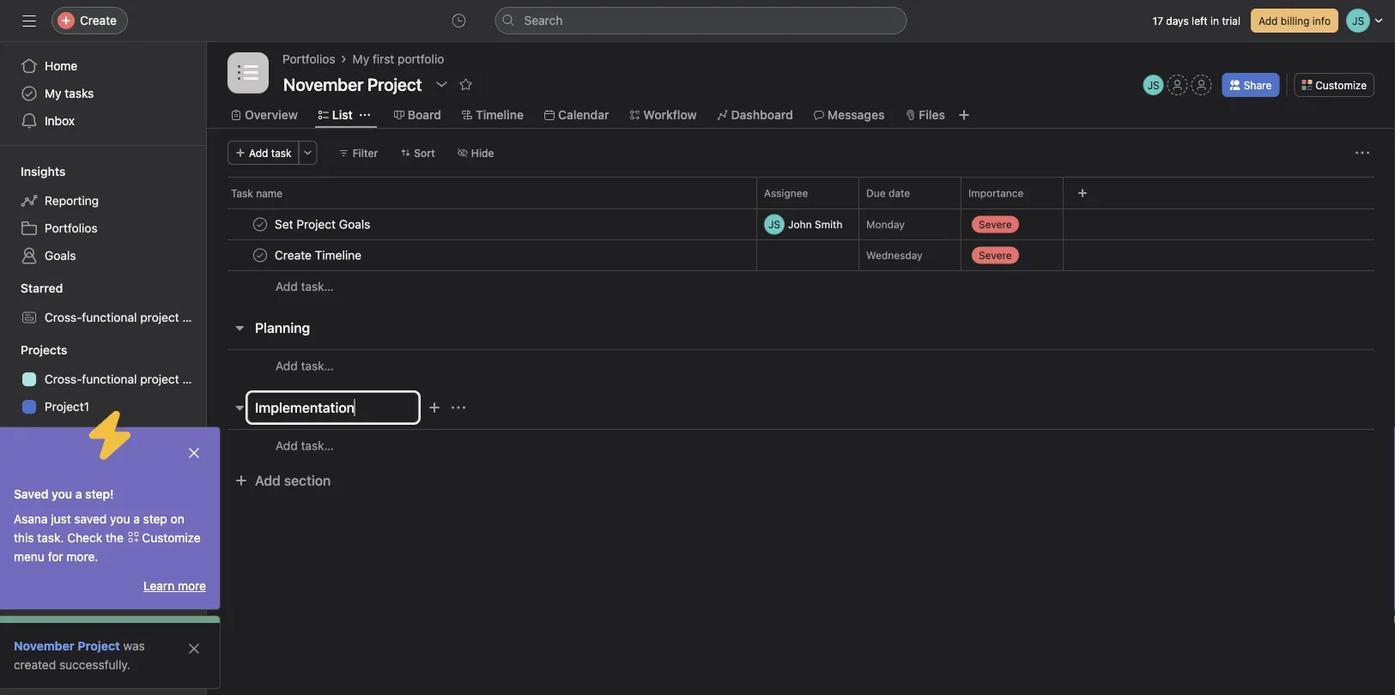 Task type: vqa. For each thing, say whether or not it's contained in the screenshot.
November
yes



Task type: describe. For each thing, give the bounding box(es) containing it.
2 add task… button from the top
[[276, 357, 334, 376]]

Set Project Goals text field
[[271, 216, 376, 233]]

saved
[[74, 512, 107, 527]]

inbox link
[[10, 107, 196, 135]]

row containing js
[[207, 209, 1396, 240]]

messages link
[[814, 106, 885, 125]]

list image
[[238, 63, 259, 83]]

add tab image
[[958, 108, 971, 122]]

2 add task… row from the top
[[207, 350, 1396, 382]]

planning
[[255, 320, 310, 336]]

project1 link
[[10, 393, 196, 421]]

functional for 1st cross-functional project plan link from the bottom
[[82, 372, 137, 387]]

just
[[51, 512, 71, 527]]

asana
[[14, 512, 48, 527]]

more
[[178, 579, 206, 594]]

js inside row
[[769, 219, 781, 231]]

monday
[[867, 219, 905, 231]]

was created successfully.
[[14, 639, 145, 673]]

collapse task list for this section image for 1st "add task…" row from the bottom
[[233, 401, 247, 415]]

collapse task list for this section image for second "add task…" row from the top of the page
[[233, 321, 247, 335]]

close image
[[187, 642, 201, 656]]

js button
[[1144, 75, 1164, 95]]

1 horizontal spatial portfolio
[[398, 52, 444, 66]]

timeline
[[476, 108, 524, 122]]

planning button
[[255, 313, 310, 344]]

home
[[45, 59, 78, 73]]

files link
[[906, 106, 946, 125]]

name
[[256, 187, 283, 199]]

1 horizontal spatial more actions image
[[1356, 146, 1370, 160]]

messages
[[828, 108, 885, 122]]

dashboard link
[[718, 106, 793, 125]]

tasks
[[65, 86, 94, 100]]

0 horizontal spatial more actions image
[[303, 148, 313, 158]]

my workspace link
[[10, 538, 196, 565]]

1
[[95, 427, 100, 441]]

team
[[21, 515, 51, 529]]

john
[[788, 219, 812, 231]]

portfolio 1 link
[[10, 421, 196, 448]]

created
[[14, 658, 56, 673]]

files
[[919, 108, 946, 122]]

Completed checkbox
[[250, 245, 271, 266]]

cross- for cross-functional project plan link inside starred element
[[45, 310, 82, 325]]

this
[[14, 531, 34, 545]]

john smith
[[788, 219, 843, 231]]

invite button
[[16, 658, 90, 689]]

overview link
[[231, 106, 298, 125]]

in
[[1211, 15, 1220, 27]]

close toast image
[[187, 447, 201, 460]]

search button
[[495, 7, 907, 34]]

task
[[271, 147, 292, 159]]

list link
[[319, 106, 353, 125]]

cross-functional project plan link inside starred element
[[10, 304, 206, 332]]

projects button
[[0, 342, 67, 359]]

projects element
[[0, 335, 206, 507]]

1 vertical spatial project
[[78, 639, 120, 654]]

learn more link
[[143, 579, 206, 594]]

severe button
[[962, 240, 1063, 271]]

list
[[332, 108, 353, 122]]

1 vertical spatial my first portfolio link
[[10, 448, 196, 476]]

date
[[889, 187, 911, 199]]

left
[[1192, 15, 1208, 27]]

completed image
[[250, 245, 271, 266]]

hide button
[[450, 141, 502, 165]]

task name
[[231, 187, 283, 199]]

severe for monday
[[979, 219, 1012, 231]]

3 add task… row from the top
[[207, 429, 1396, 462]]

17
[[1153, 15, 1164, 27]]

functional for cross-functional project plan link inside starred element
[[82, 310, 137, 325]]

hide
[[471, 147, 494, 159]]

severe for wednesday
[[979, 250, 1012, 262]]

november inside november project link
[[45, 482, 102, 496]]

add task… button inside header untitled section "tree grid"
[[276, 277, 334, 296]]

cross-functional project plan for cross-functional project plan link inside starred element
[[45, 310, 206, 325]]

add task button
[[228, 141, 299, 165]]

for
[[48, 550, 63, 564]]

info
[[1313, 15, 1331, 27]]

1 vertical spatial november project link
[[14, 639, 120, 654]]

step
[[143, 512, 167, 527]]

customize menu for more.
[[14, 531, 201, 564]]

project for 1st cross-functional project plan link from the bottom
[[140, 372, 179, 387]]

customize for customize
[[1316, 79, 1367, 91]]

more section actions image
[[452, 401, 466, 415]]

november project inside projects element
[[45, 482, 144, 496]]

my workspace
[[45, 544, 124, 558]]

filter
[[353, 147, 378, 159]]

search list box
[[495, 7, 907, 34]]

a inside asana just saved you a step on this task. check the
[[133, 512, 140, 527]]

menu
[[14, 550, 45, 564]]

add field image
[[1078, 188, 1088, 198]]

add billing info button
[[1251, 9, 1339, 33]]

0 horizontal spatial portfolios link
[[10, 215, 196, 242]]

3 task… from the top
[[301, 439, 334, 453]]

first for the my first portfolio link to the top
[[373, 52, 394, 66]]

add inside header untitled section "tree grid"
[[276, 280, 298, 294]]

share button
[[1223, 73, 1280, 97]]

wednesday
[[867, 250, 923, 262]]

was
[[123, 639, 145, 654]]

add inside button
[[249, 147, 268, 159]]

teams element
[[0, 507, 206, 569]]

create timeline cell
[[207, 240, 758, 271]]

17 days left in trial
[[1153, 15, 1241, 27]]

1 horizontal spatial portfolios link
[[283, 50, 336, 69]]

my inside projects element
[[45, 455, 61, 469]]

project1
[[45, 400, 89, 414]]

sort
[[414, 147, 435, 159]]

my inside teams element
[[45, 544, 61, 558]]

1 vertical spatial november
[[14, 639, 75, 654]]

portfolio 1
[[45, 427, 100, 441]]

more.
[[66, 550, 98, 564]]

0 vertical spatial my first portfolio link
[[353, 50, 444, 69]]

goals link
[[10, 242, 196, 270]]

due
[[867, 187, 886, 199]]

portfolio
[[45, 427, 91, 441]]

add inside "button"
[[1259, 15, 1278, 27]]

header untitled section tree grid
[[207, 209, 1396, 302]]

cross-functional project plan for 1st cross-functional project plan link from the bottom
[[45, 372, 206, 387]]

show options image
[[435, 77, 449, 91]]

reporting
[[45, 194, 99, 208]]

add down planning button at the top of page
[[276, 359, 298, 373]]

row containing task name
[[207, 177, 1396, 209]]

portfolios inside insights element
[[45, 221, 98, 235]]

projects
[[21, 343, 67, 357]]

smith
[[815, 219, 843, 231]]

learn
[[143, 579, 175, 594]]

add left section in the left of the page
[[255, 473, 281, 489]]

successfully.
[[59, 658, 130, 673]]

New section text field
[[247, 393, 419, 423]]

add task… for 2nd the "add task…" button
[[276, 359, 334, 373]]

calendar link
[[545, 106, 609, 125]]

days
[[1167, 15, 1189, 27]]



Task type: locate. For each thing, give the bounding box(es) containing it.
add billing info
[[1259, 15, 1331, 27]]

1 cross-functional project plan link from the top
[[10, 304, 206, 332]]

js left john
[[769, 219, 781, 231]]

1 severe from the top
[[979, 219, 1012, 231]]

my first portfolio inside projects element
[[45, 455, 136, 469]]

2 vertical spatial add task… row
[[207, 429, 1396, 462]]

0 horizontal spatial portfolio
[[90, 455, 136, 469]]

first down portfolio 1 on the left bottom of page
[[65, 455, 86, 469]]

0 horizontal spatial a
[[75, 487, 82, 502]]

billing
[[1281, 15, 1310, 27]]

my first portfolio link up the show options image
[[353, 50, 444, 69]]

2 severe from the top
[[979, 250, 1012, 262]]

2 vertical spatial task…
[[301, 439, 334, 453]]

portfolio up the show options image
[[398, 52, 444, 66]]

0 vertical spatial severe
[[979, 219, 1012, 231]]

functional up project1 link
[[82, 372, 137, 387]]

1 horizontal spatial customize
[[1316, 79, 1367, 91]]

functional inside projects element
[[82, 372, 137, 387]]

starred
[[21, 281, 63, 295]]

1 vertical spatial portfolios
[[45, 221, 98, 235]]

add task… button down create timeline text field
[[276, 277, 334, 296]]

cross- up the project1 on the left bottom of the page
[[45, 372, 82, 387]]

1 horizontal spatial you
[[110, 512, 130, 527]]

project down goals link
[[140, 310, 179, 325]]

global element
[[0, 42, 206, 145]]

add up add section button
[[276, 439, 298, 453]]

my first portfolio link down 1
[[10, 448, 196, 476]]

due date
[[867, 187, 911, 199]]

first
[[373, 52, 394, 66], [65, 455, 86, 469]]

1 cross- from the top
[[45, 310, 82, 325]]

starred element
[[0, 273, 206, 335]]

my first portfolio up the show options image
[[353, 52, 444, 66]]

assignee
[[764, 187, 809, 199]]

saved
[[14, 487, 48, 502]]

customize down on
[[142, 531, 201, 545]]

0 vertical spatial cross-functional project plan link
[[10, 304, 206, 332]]

home link
[[10, 52, 196, 80]]

more actions image
[[1356, 146, 1370, 160], [303, 148, 313, 158]]

add task… up section in the left of the page
[[276, 439, 334, 453]]

0 vertical spatial collapse task list for this section image
[[233, 321, 247, 335]]

0 vertical spatial you
[[52, 487, 72, 502]]

2 functional from the top
[[82, 372, 137, 387]]

section
[[284, 473, 331, 489]]

0 vertical spatial portfolios
[[283, 52, 336, 66]]

severe inside dropdown button
[[979, 219, 1012, 231]]

add task… button down planning button at the top of page
[[276, 357, 334, 376]]

project
[[140, 310, 179, 325], [140, 372, 179, 387]]

0 horizontal spatial you
[[52, 487, 72, 502]]

the
[[106, 531, 124, 545]]

0 vertical spatial portfolio
[[398, 52, 444, 66]]

cross- for 1st cross-functional project plan link from the bottom
[[45, 372, 82, 387]]

cross- inside projects element
[[45, 372, 82, 387]]

november project link
[[10, 476, 196, 503], [14, 639, 120, 654]]

add left task
[[249, 147, 268, 159]]

0 vertical spatial customize
[[1316, 79, 1367, 91]]

3 add task… from the top
[[276, 439, 334, 453]]

filter button
[[331, 141, 386, 165]]

dashboard
[[731, 108, 793, 122]]

team button
[[0, 514, 51, 531]]

portfolios down reporting
[[45, 221, 98, 235]]

set project goals cell
[[207, 209, 758, 240]]

cross-functional project plan inside projects element
[[45, 372, 206, 387]]

functional
[[82, 310, 137, 325], [82, 372, 137, 387]]

severe
[[979, 219, 1012, 231], [979, 250, 1012, 262]]

add task… for third the "add task…" button from the top of the page
[[276, 439, 334, 453]]

1 vertical spatial collapse task list for this section image
[[233, 401, 247, 415]]

completed image
[[250, 214, 271, 235]]

inbox
[[45, 114, 75, 128]]

2 vertical spatial add task…
[[276, 439, 334, 453]]

plan inside starred element
[[182, 310, 206, 325]]

add task… down planning button at the top of page
[[276, 359, 334, 373]]

importance
[[969, 187, 1024, 199]]

task… down create timeline text field
[[301, 280, 334, 294]]

on
[[171, 512, 184, 527]]

customize inside dropdown button
[[1316, 79, 1367, 91]]

my first portfolio
[[353, 52, 444, 66], [45, 455, 136, 469]]

2 cross-functional project plan link from the top
[[10, 366, 206, 393]]

1 horizontal spatial my first portfolio
[[353, 52, 444, 66]]

november project link up invite
[[14, 639, 120, 654]]

1 vertical spatial first
[[65, 455, 86, 469]]

workflow
[[644, 108, 697, 122]]

1 vertical spatial js
[[769, 219, 781, 231]]

november up just
[[45, 482, 102, 496]]

november project link up saved
[[10, 476, 196, 503]]

severe down severe dropdown button
[[979, 250, 1012, 262]]

1 plan from the top
[[182, 310, 206, 325]]

my first portfolio link
[[353, 50, 444, 69], [10, 448, 196, 476]]

cross-functional project plan up project1 link
[[45, 372, 206, 387]]

1 add task… from the top
[[276, 280, 334, 294]]

0 vertical spatial add task… row
[[207, 271, 1396, 302]]

1 horizontal spatial my first portfolio link
[[353, 50, 444, 69]]

create
[[80, 13, 117, 27]]

1 add task… button from the top
[[276, 277, 334, 296]]

add task…
[[276, 280, 334, 294], [276, 359, 334, 373], [276, 439, 334, 453]]

more actions image right task
[[303, 148, 313, 158]]

1 project from the top
[[140, 310, 179, 325]]

step!
[[85, 487, 114, 502]]

customize for customize menu for more.
[[142, 531, 201, 545]]

my left tasks
[[45, 86, 61, 100]]

hide sidebar image
[[22, 14, 36, 27]]

0 horizontal spatial my first portfolio link
[[10, 448, 196, 476]]

timeline link
[[462, 106, 524, 125]]

0 horizontal spatial portfolios
[[45, 221, 98, 235]]

my up tab actions icon
[[353, 52, 369, 66]]

portfolio inside projects element
[[90, 455, 136, 469]]

tab actions image
[[360, 110, 370, 120]]

workspace
[[65, 544, 124, 558]]

project up step
[[105, 482, 144, 496]]

2 plan from the top
[[182, 372, 206, 387]]

None text field
[[279, 69, 427, 100]]

0 vertical spatial project
[[105, 482, 144, 496]]

my right menu on the left bottom
[[45, 544, 61, 558]]

1 task… from the top
[[301, 280, 334, 294]]

add
[[1259, 15, 1278, 27], [249, 147, 268, 159], [276, 280, 298, 294], [276, 359, 298, 373], [276, 439, 298, 453], [255, 473, 281, 489]]

functional inside starred element
[[82, 310, 137, 325]]

project up successfully.
[[78, 639, 120, 654]]

0 vertical spatial november
[[45, 482, 102, 496]]

2 project from the top
[[140, 372, 179, 387]]

0 horizontal spatial js
[[769, 219, 781, 231]]

1 vertical spatial cross-
[[45, 372, 82, 387]]

severe inside popup button
[[979, 250, 1012, 262]]

0 vertical spatial november project link
[[10, 476, 196, 503]]

1 functional from the top
[[82, 310, 137, 325]]

2 vertical spatial add task… button
[[276, 437, 334, 456]]

add task… for the "add task…" button in header untitled section "tree grid"
[[276, 280, 334, 294]]

insights button
[[0, 163, 66, 180]]

2 task… from the top
[[301, 359, 334, 373]]

portfolios link down reporting
[[10, 215, 196, 242]]

1 add task… row from the top
[[207, 271, 1396, 302]]

1 cross-functional project plan from the top
[[45, 310, 206, 325]]

sort button
[[393, 141, 443, 165]]

Completed checkbox
[[250, 214, 271, 235]]

november project up saved
[[45, 482, 144, 496]]

1 vertical spatial plan
[[182, 372, 206, 387]]

task… inside header untitled section "tree grid"
[[301, 280, 334, 294]]

project up project1 link
[[140, 372, 179, 387]]

cross-
[[45, 310, 82, 325], [45, 372, 82, 387]]

1 vertical spatial add task…
[[276, 359, 334, 373]]

portfolios link
[[283, 50, 336, 69], [10, 215, 196, 242]]

customize down info
[[1316, 79, 1367, 91]]

task… up implementation text box
[[301, 359, 334, 373]]

starred button
[[0, 280, 63, 297]]

plan inside projects element
[[182, 372, 206, 387]]

row containing wednesday
[[207, 240, 1396, 271]]

Create Timeline text field
[[271, 247, 367, 264]]

reporting link
[[10, 187, 196, 215]]

history image
[[452, 14, 466, 27]]

add a task to this section image
[[428, 401, 441, 415]]

collapse task list for this section image left planning
[[233, 321, 247, 335]]

invite
[[48, 666, 79, 680]]

cross- down starred
[[45, 310, 82, 325]]

0 vertical spatial add task…
[[276, 280, 334, 294]]

add task… inside header untitled section "tree grid"
[[276, 280, 334, 294]]

calendar
[[558, 108, 609, 122]]

1 vertical spatial november project
[[14, 639, 120, 654]]

cross-functional project plan link up the project1 on the left bottom of the page
[[10, 366, 206, 393]]

november up created
[[14, 639, 75, 654]]

customize inside customize menu for more.
[[142, 531, 201, 545]]

add task… row
[[207, 271, 1396, 302], [207, 350, 1396, 382], [207, 429, 1396, 462]]

you up the at the left bottom of page
[[110, 512, 130, 527]]

0 vertical spatial portfolios link
[[283, 50, 336, 69]]

check
[[67, 531, 102, 545]]

0 vertical spatial cross-
[[45, 310, 82, 325]]

project
[[105, 482, 144, 496], [78, 639, 120, 654]]

my first portfolio down 1
[[45, 455, 136, 469]]

project for cross-functional project plan link inside starred element
[[140, 310, 179, 325]]

1 horizontal spatial first
[[373, 52, 394, 66]]

my down portfolio
[[45, 455, 61, 469]]

trial
[[1223, 15, 1241, 27]]

row
[[207, 177, 1396, 209], [228, 208, 1375, 210], [207, 209, 1396, 240], [207, 240, 1396, 271]]

0 vertical spatial my first portfolio
[[353, 52, 444, 66]]

asana just saved you a step on this task. check the
[[14, 512, 184, 545]]

1 vertical spatial portfolios link
[[10, 215, 196, 242]]

0 vertical spatial functional
[[82, 310, 137, 325]]

1 vertical spatial task…
[[301, 359, 334, 373]]

0 vertical spatial project
[[140, 310, 179, 325]]

more actions image down customize dropdown button
[[1356, 146, 1370, 160]]

collapse task list for this section image up add section button
[[233, 401, 247, 415]]

workflow link
[[630, 106, 697, 125]]

overview
[[245, 108, 298, 122]]

add left billing
[[1259, 15, 1278, 27]]

my tasks link
[[10, 80, 196, 107]]

november project up invite
[[14, 639, 120, 654]]

1 vertical spatial portfolio
[[90, 455, 136, 469]]

my
[[353, 52, 369, 66], [45, 86, 61, 100], [45, 455, 61, 469], [45, 544, 61, 558]]

goals
[[45, 249, 76, 263]]

2 cross- from the top
[[45, 372, 82, 387]]

1 vertical spatial a
[[133, 512, 140, 527]]

add up planning
[[276, 280, 298, 294]]

1 vertical spatial cross-functional project plan link
[[10, 366, 206, 393]]

0 horizontal spatial customize
[[142, 531, 201, 545]]

1 vertical spatial severe
[[979, 250, 1012, 262]]

my tasks
[[45, 86, 94, 100]]

add section button
[[228, 466, 338, 496]]

1 vertical spatial cross-functional project plan
[[45, 372, 206, 387]]

search
[[524, 13, 563, 27]]

2 add task… from the top
[[276, 359, 334, 373]]

0 horizontal spatial first
[[65, 455, 86, 469]]

severe down importance
[[979, 219, 1012, 231]]

you
[[52, 487, 72, 502], [110, 512, 130, 527]]

add task… down create timeline text field
[[276, 280, 334, 294]]

severe button
[[962, 209, 1063, 240]]

functional down goals link
[[82, 310, 137, 325]]

0 horizontal spatial my first portfolio
[[45, 455, 136, 469]]

task… up section in the left of the page
[[301, 439, 334, 453]]

0 vertical spatial task…
[[301, 280, 334, 294]]

0 vertical spatial js
[[1148, 79, 1160, 91]]

my inside global element
[[45, 86, 61, 100]]

0 vertical spatial a
[[75, 487, 82, 502]]

collapse task list for this section image
[[233, 321, 247, 335], [233, 401, 247, 415]]

1 horizontal spatial a
[[133, 512, 140, 527]]

learn more
[[143, 579, 206, 594]]

portfolios up the "list" link
[[283, 52, 336, 66]]

portfolios link up the "list" link
[[283, 50, 336, 69]]

cross-functional project plan down goals link
[[45, 310, 206, 325]]

a left step
[[133, 512, 140, 527]]

first inside projects element
[[65, 455, 86, 469]]

3 add task… button from the top
[[276, 437, 334, 456]]

js inside button
[[1148, 79, 1160, 91]]

0 vertical spatial plan
[[182, 310, 206, 325]]

1 vertical spatial project
[[140, 372, 179, 387]]

a left step!
[[75, 487, 82, 502]]

plan for 1st cross-functional project plan link from the bottom
[[182, 372, 206, 387]]

plan for cross-functional project plan link inside starred element
[[182, 310, 206, 325]]

1 vertical spatial customize
[[142, 531, 201, 545]]

1 vertical spatial add task… button
[[276, 357, 334, 376]]

1 collapse task list for this section image from the top
[[233, 321, 247, 335]]

first for the bottommost the my first portfolio link
[[65, 455, 86, 469]]

saved you a step!
[[14, 487, 114, 502]]

cross- inside starred element
[[45, 310, 82, 325]]

1 vertical spatial add task… row
[[207, 350, 1396, 382]]

cross-functional project plan link down goals link
[[10, 304, 206, 332]]

add task
[[249, 147, 292, 159]]

1 vertical spatial my first portfolio
[[45, 455, 136, 469]]

insights element
[[0, 156, 206, 273]]

1 horizontal spatial portfolios
[[283, 52, 336, 66]]

create button
[[52, 7, 128, 34]]

november project
[[45, 482, 144, 496], [14, 639, 120, 654]]

1 horizontal spatial js
[[1148, 79, 1160, 91]]

0 vertical spatial add task… button
[[276, 277, 334, 296]]

2 collapse task list for this section image from the top
[[233, 401, 247, 415]]

0 vertical spatial cross-functional project plan
[[45, 310, 206, 325]]

project inside starred element
[[140, 310, 179, 325]]

1 vertical spatial functional
[[82, 372, 137, 387]]

you inside asana just saved you a step on this task. check the
[[110, 512, 130, 527]]

add to starred image
[[459, 77, 473, 91]]

0 vertical spatial november project
[[45, 482, 144, 496]]

js down 17 at the top right
[[1148, 79, 1160, 91]]

2 cross-functional project plan from the top
[[45, 372, 206, 387]]

1 vertical spatial you
[[110, 512, 130, 527]]

a
[[75, 487, 82, 502], [133, 512, 140, 527]]

add task… button up section in the left of the page
[[276, 437, 334, 456]]

0 vertical spatial first
[[373, 52, 394, 66]]

task.
[[37, 531, 64, 545]]

customize button
[[1295, 73, 1375, 97]]

first up board link at the top of the page
[[373, 52, 394, 66]]

cross-functional project plan inside starred element
[[45, 310, 206, 325]]

portfolio down portfolio 1 link
[[90, 455, 136, 469]]

you up just
[[52, 487, 72, 502]]

insights
[[21, 164, 66, 179]]



